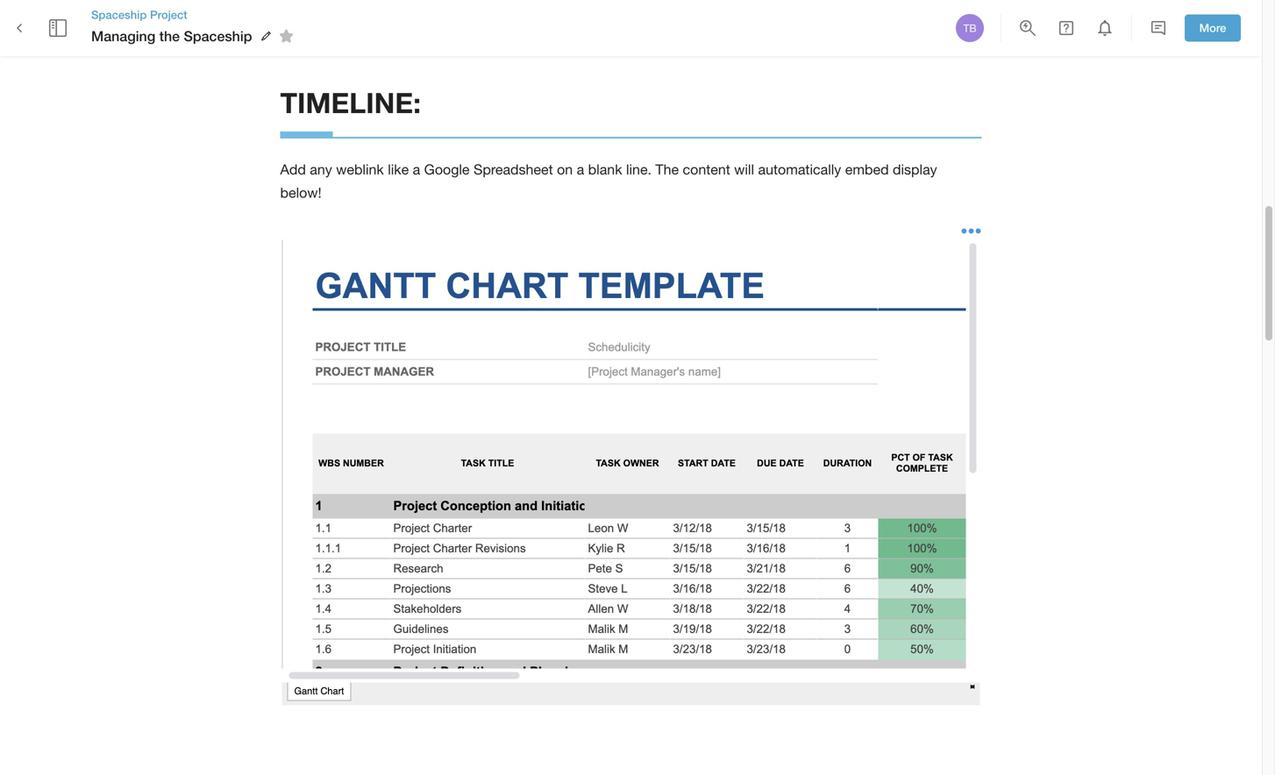 Task type: locate. For each thing, give the bounding box(es) containing it.
a
[[413, 161, 420, 178], [577, 161, 584, 178]]

embed
[[845, 161, 889, 178]]

spaceship project
[[91, 8, 187, 21]]

0 horizontal spatial a
[[413, 161, 420, 178]]

0 vertical spatial spaceship
[[91, 8, 147, 21]]

1 vertical spatial spaceship
[[184, 28, 252, 44]]

spaceship up 'managing'
[[91, 8, 147, 21]]

any
[[310, 161, 332, 178]]

content
[[683, 161, 731, 178]]

a right on
[[577, 161, 584, 178]]

the
[[159, 28, 180, 44]]

tb
[[964, 22, 977, 34]]

spaceship
[[91, 8, 147, 21], [184, 28, 252, 44]]

more
[[1200, 21, 1227, 35]]

spaceship down the spaceship project link
[[184, 28, 252, 44]]

tb button
[[954, 11, 987, 45]]

line.
[[626, 161, 652, 178]]

on
[[557, 161, 573, 178]]

a right like
[[413, 161, 420, 178]]

1 horizontal spatial a
[[577, 161, 584, 178]]

add any weblink like a google spreadsheet on a blank line. the content will automatically embed display below!
[[280, 161, 941, 201]]



Task type: describe. For each thing, give the bounding box(es) containing it.
automatically
[[758, 161, 842, 178]]

1 a from the left
[[413, 161, 420, 178]]

will
[[734, 161, 754, 178]]

project
[[150, 8, 187, 21]]

add
[[280, 161, 306, 178]]

more button
[[1185, 15, 1241, 42]]

timeline:
[[280, 86, 421, 119]]

display
[[893, 161, 937, 178]]

below!
[[280, 184, 322, 201]]

managing the spaceship
[[91, 28, 252, 44]]

like
[[388, 161, 409, 178]]

spreadsheet
[[474, 161, 553, 178]]

the
[[656, 161, 679, 178]]

1 horizontal spatial spaceship
[[184, 28, 252, 44]]

blank
[[588, 161, 622, 178]]

weblink
[[336, 161, 384, 178]]

spaceship project link
[[91, 7, 300, 23]]

2 a from the left
[[577, 161, 584, 178]]

favorite image
[[276, 26, 297, 47]]

0 horizontal spatial spaceship
[[91, 8, 147, 21]]

google
[[424, 161, 470, 178]]

managing
[[91, 28, 155, 44]]



Task type: vqa. For each thing, say whether or not it's contained in the screenshot.
managing the spaceship
yes



